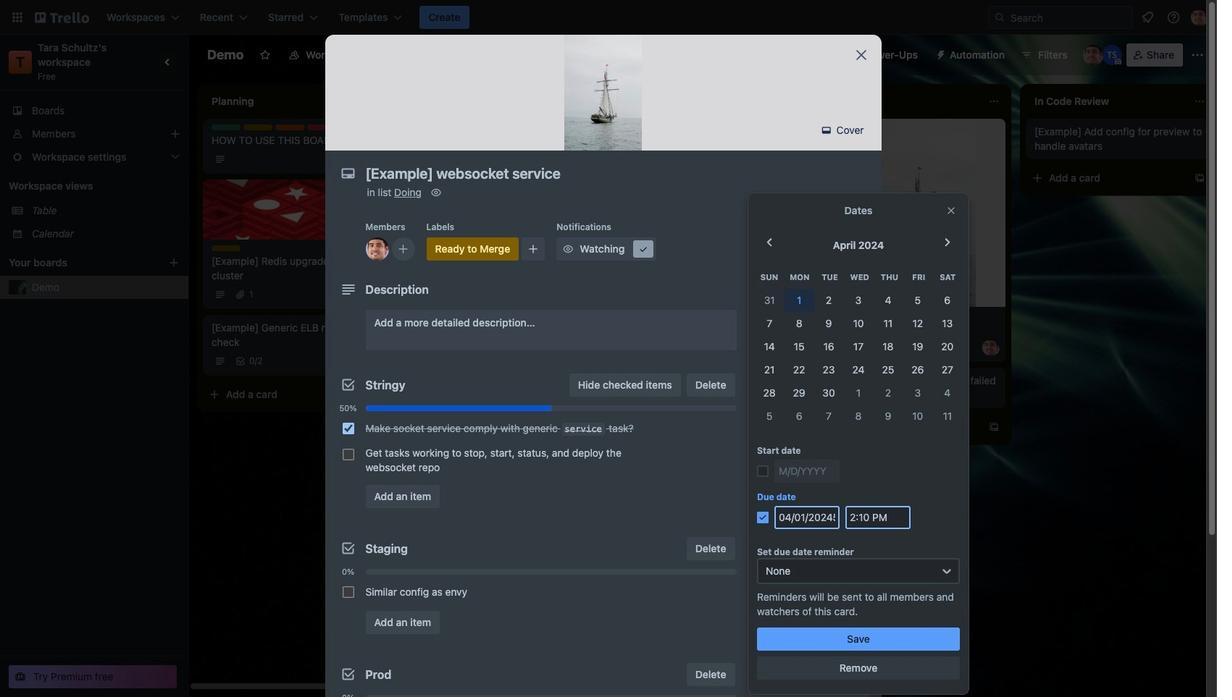 Task type: describe. For each thing, give the bounding box(es) containing it.
0 horizontal spatial create from template… image
[[371, 389, 383, 401]]

1 vertical spatial james peterson (jamespeterson93) image
[[1083, 45, 1103, 65]]

show menu image
[[1190, 48, 1205, 62]]

open information menu image
[[1167, 10, 1181, 25]]

james peterson (jamespeterson93) image
[[366, 238, 389, 261]]

add board image
[[168, 257, 180, 269]]

Board name text field
[[200, 43, 251, 67]]

7 row from the top
[[755, 405, 962, 428]]

4 row from the top
[[755, 335, 962, 359]]

0 vertical spatial james peterson (jamespeterson93) image
[[1191, 9, 1209, 26]]

1 m/d/yyyy text field from the top
[[775, 460, 840, 483]]

star or unstar board image
[[260, 49, 271, 61]]

2 vertical spatial create from template… image
[[988, 422, 1000, 433]]

create from template… image
[[783, 193, 794, 204]]

color: orange, title: "manual deploy steps" element
[[275, 125, 304, 130]]

tara schultz (taraschultz7) image
[[1102, 45, 1122, 65]]

color: green, title: "verified in staging" element
[[212, 125, 241, 130]]

close dialog image
[[852, 46, 870, 64]]

0 notifications image
[[1139, 9, 1156, 26]]

search image
[[994, 12, 1006, 23]]



Task type: vqa. For each thing, say whether or not it's contained in the screenshot.
the topmost M/D/YYYY text box
yes



Task type: locate. For each thing, give the bounding box(es) containing it.
1 vertical spatial create from template… image
[[371, 389, 383, 401]]

color: yellow, title: "ready to merge" element
[[243, 125, 272, 130], [426, 238, 519, 261], [212, 246, 241, 251], [829, 313, 858, 319]]

grid
[[755, 266, 962, 428]]

your boards with 1 items element
[[9, 254, 146, 272]]

5 row from the top
[[755, 359, 962, 382]]

color: red, title: "unshippable!" element
[[307, 125, 336, 130]]

None text field
[[358, 161, 837, 187]]

james peterson (jamespeterson93) image
[[1191, 9, 1209, 26], [1083, 45, 1103, 65], [983, 339, 1000, 356]]

1 horizontal spatial james peterson (jamespeterson93) image
[[1083, 45, 1103, 65]]

2 vertical spatial james peterson (jamespeterson93) image
[[983, 339, 1000, 356]]

Search field
[[988, 6, 1133, 29]]

create from template… image
[[1194, 172, 1206, 184], [371, 389, 383, 401], [988, 422, 1000, 433]]

close popover image
[[946, 205, 957, 217]]

sm image
[[819, 123, 834, 138], [752, 556, 767, 571], [752, 585, 767, 600], [752, 614, 767, 629]]

switch to… image
[[10, 10, 25, 25]]

row group
[[755, 289, 962, 428]]

1 vertical spatial m/d/yyyy text field
[[775, 506, 840, 530]]

1 horizontal spatial create from template… image
[[988, 422, 1000, 433]]

sm image
[[930, 43, 950, 64], [429, 185, 443, 200], [752, 236, 767, 251], [561, 242, 575, 257], [636, 242, 651, 257], [752, 265, 767, 280], [752, 650, 767, 664]]

2 m/d/yyyy text field from the top
[[775, 506, 840, 530]]

row
[[755, 266, 962, 289], [755, 289, 962, 312], [755, 312, 962, 335], [755, 335, 962, 359], [755, 359, 962, 382], [755, 382, 962, 405], [755, 405, 962, 428]]

cell
[[755, 289, 784, 312], [784, 289, 814, 312], [814, 289, 844, 312], [844, 289, 873, 312], [873, 289, 903, 312], [903, 289, 933, 312], [933, 289, 962, 312], [755, 312, 784, 335], [784, 312, 814, 335], [814, 312, 844, 335], [844, 312, 873, 335], [873, 312, 903, 335], [903, 312, 933, 335], [933, 312, 962, 335], [755, 335, 784, 359], [784, 335, 814, 359], [814, 335, 844, 359], [844, 335, 873, 359], [873, 335, 903, 359], [903, 335, 933, 359], [933, 335, 962, 359], [755, 359, 784, 382], [784, 359, 814, 382], [814, 359, 844, 382], [844, 359, 873, 382], [873, 359, 903, 382], [903, 359, 933, 382], [933, 359, 962, 382], [755, 382, 784, 405], [784, 382, 814, 405], [814, 382, 844, 405], [844, 382, 873, 405], [873, 382, 903, 405], [903, 382, 933, 405], [933, 382, 962, 405], [755, 405, 784, 428], [784, 405, 814, 428], [814, 405, 844, 428], [844, 405, 873, 428], [873, 405, 903, 428], [903, 405, 933, 428], [933, 405, 962, 428]]

primary element
[[0, 0, 1217, 35]]

0 vertical spatial create from template… image
[[1194, 172, 1206, 184]]

1 row from the top
[[755, 266, 962, 289]]

Add time text field
[[846, 506, 911, 530]]

2 horizontal spatial james peterson (jamespeterson93) image
[[1191, 9, 1209, 26]]

6 row from the top
[[755, 382, 962, 405]]

0 horizontal spatial james peterson (jamespeterson93) image
[[983, 339, 1000, 356]]

M/D/YYYY text field
[[775, 460, 840, 483], [775, 506, 840, 530]]

None checkbox
[[342, 423, 354, 435], [342, 449, 354, 461], [342, 587, 354, 599], [342, 423, 354, 435], [342, 449, 354, 461], [342, 587, 354, 599]]

2 row from the top
[[755, 289, 962, 312]]

add members to card image
[[397, 242, 409, 257]]

0 vertical spatial m/d/yyyy text field
[[775, 460, 840, 483]]

3 row from the top
[[755, 312, 962, 335]]

2 horizontal spatial create from template… image
[[1194, 172, 1206, 184]]

group
[[337, 416, 737, 480]]



